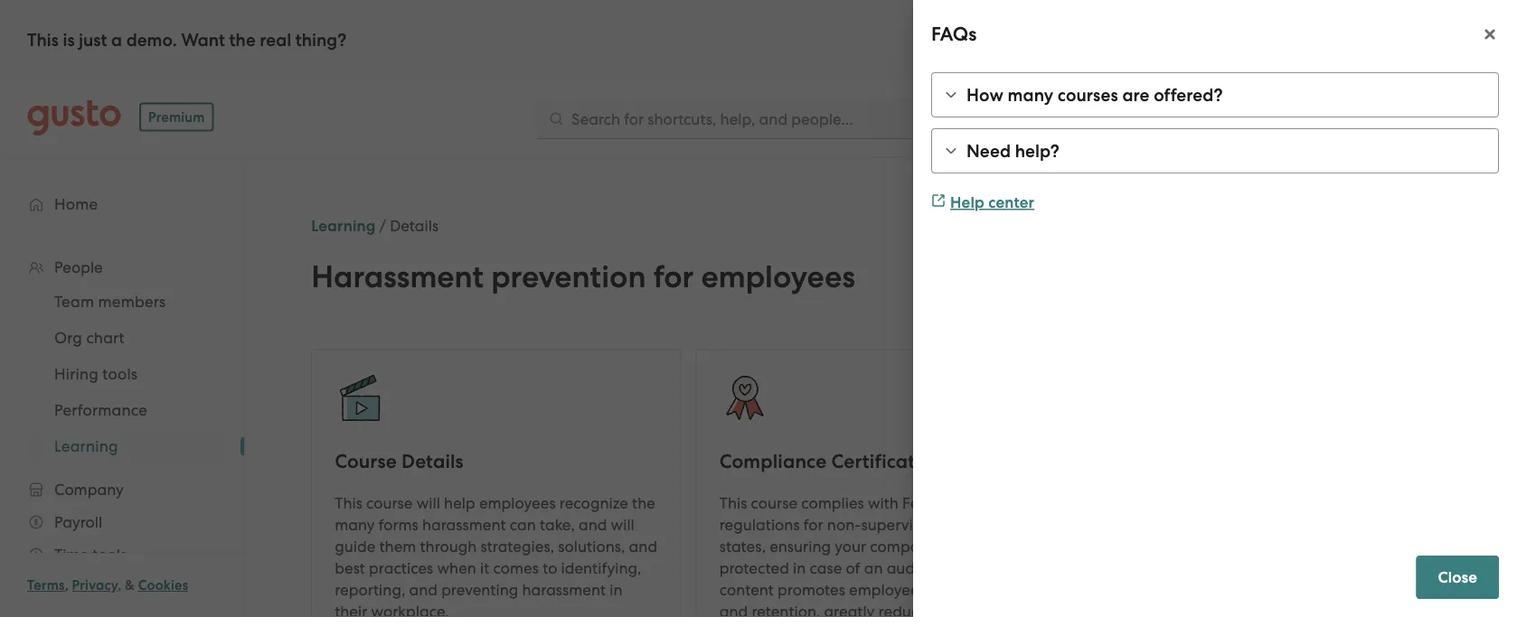 Task type: vqa. For each thing, say whether or not it's contained in the screenshot.
Performance "LINK"
no



Task type: describe. For each thing, give the bounding box(es) containing it.
how many courses are offered? button
[[932, 73, 1498, 117]]

to
[[543, 559, 557, 577]]

courses
[[1058, 85, 1118, 105]]

1 , from the left
[[65, 578, 69, 594]]

is
[[63, 29, 75, 50]]

help
[[444, 494, 475, 512]]

and up all in the right bottom of the page
[[960, 494, 988, 512]]

reporting,
[[335, 581, 405, 599]]

course details
[[335, 450, 464, 473]]

many inside dropdown button
[[1008, 85, 1054, 105]]

and up 'identifying,'
[[629, 538, 657, 556]]

close
[[1438, 568, 1477, 587]]

remains
[[940, 538, 997, 556]]

regulations
[[719, 516, 800, 534]]

close button
[[1417, 556, 1499, 599]]

company
[[870, 538, 937, 556]]

the for recognize
[[632, 494, 655, 512]]

engaging
[[932, 559, 1001, 577]]

guide
[[335, 538, 376, 556]]

forms
[[379, 516, 418, 534]]

1 horizontal spatial will
[[611, 516, 635, 534]]

practices
[[369, 559, 433, 577]]

content
[[719, 581, 774, 599]]

employees inside "this course will help employees recognize the many forms harassment can take, and will guide them through strategies, solutions, and best practices when it comes to identifying, reporting, and preventing harassment in their workplace."
[[479, 494, 556, 512]]

want
[[181, 29, 225, 50]]

cookies button
[[138, 575, 188, 597]]

0 horizontal spatial harassment
[[422, 516, 506, 534]]

audit.
[[887, 559, 929, 577]]

harassment
[[311, 259, 484, 295]]

details inside learning / details
[[390, 217, 439, 235]]

protected
[[719, 559, 789, 577]]

1 horizontal spatial harassment
[[522, 581, 606, 599]]

complies
[[801, 494, 864, 512]]

are
[[1122, 85, 1150, 105]]

state
[[992, 494, 1030, 512]]

and up 'workplace.'
[[409, 581, 438, 599]]

demo.
[[126, 29, 177, 50]]

solutions,
[[558, 538, 625, 556]]

greatly
[[824, 603, 875, 618]]

2 horizontal spatial in
[[944, 516, 957, 534]]

recognize
[[560, 494, 628, 512]]

dialog main content element
[[913, 61, 1517, 545]]

case
[[810, 559, 842, 577]]

them
[[379, 538, 416, 556]]

learning / details
[[311, 217, 439, 236]]

can
[[510, 516, 536, 534]]

ensuring
[[770, 538, 831, 556]]

prevention
[[491, 259, 646, 295]]

learning
[[311, 217, 376, 236]]

need help? button
[[932, 129, 1498, 173]]

50
[[982, 516, 1001, 534]]

lms faqs dialog
[[913, 0, 1517, 618]]

course
[[335, 450, 397, 473]]

many inside "this course will help employees recognize the many forms harassment can take, and will guide them through strategies, solutions, and best practices when it comes to identifying, reporting, and preventing harassment in their workplace."
[[335, 516, 375, 534]]

employee
[[849, 581, 919, 599]]

compliance certification
[[719, 450, 944, 473]]

help
[[950, 193, 985, 212]]

terms
[[27, 578, 65, 594]]

promotes
[[778, 581, 845, 599]]



Task type: locate. For each thing, give the bounding box(es) containing it.
0 vertical spatial harassment
[[422, 516, 506, 534]]

1 horizontal spatial many
[[1008, 85, 1054, 105]]

need help?
[[967, 141, 1059, 161]]

help center
[[950, 193, 1035, 212]]

1 vertical spatial employees
[[479, 494, 556, 512]]

1 horizontal spatial the
[[632, 494, 655, 512]]

the left real
[[229, 29, 256, 50]]

harassment down help
[[422, 516, 506, 534]]

with
[[868, 494, 899, 512]]

workplace.
[[371, 603, 449, 618]]

the inside "this course will help employees recognize the many forms harassment can take, and will guide them through strategies, solutions, and best practices when it comes to identifying, reporting, and preventing harassment in their workplace."
[[632, 494, 655, 512]]

when
[[437, 559, 476, 577]]

0 vertical spatial many
[[1008, 85, 1054, 105]]

/
[[379, 217, 386, 235]]

federal
[[902, 494, 956, 512]]

this for compliance certification
[[719, 494, 747, 512]]

1 vertical spatial in
[[793, 559, 806, 577]]

the for want
[[229, 29, 256, 50]]

,
[[65, 578, 69, 594], [118, 578, 121, 594]]

1 horizontal spatial course
[[751, 494, 798, 512]]

2 horizontal spatial this
[[719, 494, 747, 512]]

in down ensuring
[[793, 559, 806, 577]]

faqs
[[931, 23, 977, 46]]

this inside "this course will help employees recognize the many forms harassment can take, and will guide them through strategies, solutions, and best practices when it comes to identifying, reporting, and preventing harassment in their workplace."
[[335, 494, 362, 512]]

0 horizontal spatial ,
[[65, 578, 69, 594]]

compliance
[[719, 450, 827, 473]]

this course complies with federal and state regulations for non-supervisors in all 50 states, ensuring your company remains protected in case of an audit. engaging content promotes employee understanding and retention, greatly reducing your risk
[[719, 494, 1036, 618]]

and down 'recognize'
[[579, 516, 607, 534]]

0 vertical spatial in
[[944, 516, 957, 534]]

details up help
[[401, 450, 464, 473]]

help?
[[1015, 141, 1059, 161]]

take,
[[540, 516, 575, 534]]

this for course details
[[335, 494, 362, 512]]

0 horizontal spatial course
[[366, 494, 413, 512]]

account menu element
[[1168, 80, 1490, 156]]

privacy link
[[72, 578, 118, 594]]

this is just a demo. want the real thing?
[[27, 29, 347, 50]]

&
[[125, 578, 135, 594]]

an
[[864, 559, 883, 577]]

harassment prevention for employees
[[311, 259, 855, 295]]

in inside "this course will help employees recognize the many forms harassment can take, and will guide them through strategies, solutions, and best practices when it comes to identifying, reporting, and preventing harassment in their workplace."
[[610, 581, 623, 599]]

0 horizontal spatial your
[[835, 538, 866, 556]]

details
[[390, 217, 439, 235], [401, 450, 464, 473]]

will
[[417, 494, 440, 512], [611, 516, 635, 534]]

harassment down to
[[522, 581, 606, 599]]

your down 'understanding'
[[945, 603, 977, 618]]

many up guide at the bottom
[[335, 516, 375, 534]]

premium
[[148, 109, 205, 125]]

the right 'recognize'
[[632, 494, 655, 512]]

1 vertical spatial will
[[611, 516, 635, 534]]

1 vertical spatial harassment
[[522, 581, 606, 599]]

through
[[420, 538, 477, 556]]

1 vertical spatial the
[[632, 494, 655, 512]]

in left all in the right bottom of the page
[[944, 516, 957, 534]]

course up regulations on the bottom
[[751, 494, 798, 512]]

of
[[846, 559, 860, 577]]

0 horizontal spatial in
[[610, 581, 623, 599]]

this up regulations on the bottom
[[719, 494, 747, 512]]

1 horizontal spatial in
[[793, 559, 806, 577]]

your up of
[[835, 538, 866, 556]]

strategies,
[[481, 538, 554, 556]]

cookies
[[138, 578, 188, 594]]

1 horizontal spatial this
[[335, 494, 362, 512]]

0 horizontal spatial for
[[653, 259, 694, 295]]

offered?
[[1154, 85, 1223, 105]]

and down content
[[719, 603, 748, 618]]

supervisors
[[861, 516, 941, 534]]

all
[[961, 516, 978, 534]]

course inside "this course will help employees recognize the many forms harassment can take, and will guide them through strategies, solutions, and best practices when it comes to identifying, reporting, and preventing harassment in their workplace."
[[366, 494, 413, 512]]

premium button
[[139, 103, 214, 132]]

0 vertical spatial will
[[417, 494, 440, 512]]

course for compliance
[[751, 494, 798, 512]]

real
[[260, 29, 291, 50]]

0 horizontal spatial many
[[335, 516, 375, 534]]

in
[[944, 516, 957, 534], [793, 559, 806, 577], [610, 581, 623, 599]]

0 vertical spatial the
[[229, 29, 256, 50]]

, left &
[[118, 578, 121, 594]]

course inside this course complies with federal and state regulations for non-supervisors in all 50 states, ensuring your company remains protected in case of an audit. engaging content promotes employee understanding and retention, greatly reducing your risk
[[751, 494, 798, 512]]

global-search element
[[536, 98, 1063, 140]]

states,
[[719, 538, 766, 556]]

this left is
[[27, 29, 59, 50]]

and
[[960, 494, 988, 512], [579, 516, 607, 534], [629, 538, 657, 556], [409, 581, 438, 599], [719, 603, 748, 618]]

1 horizontal spatial ,
[[118, 578, 121, 594]]

employees
[[701, 259, 855, 295], [479, 494, 556, 512]]

details right /
[[390, 217, 439, 235]]

in down 'identifying,'
[[610, 581, 623, 599]]

thing?
[[295, 29, 347, 50]]

1 horizontal spatial your
[[945, 603, 977, 618]]

center
[[988, 193, 1035, 212]]

0 vertical spatial employees
[[701, 259, 855, 295]]

1 horizontal spatial for
[[804, 516, 823, 534]]

identifying,
[[561, 559, 641, 577]]

how
[[967, 85, 1004, 105]]

understanding
[[923, 581, 1028, 599]]

course up forms
[[366, 494, 413, 512]]

harassment
[[422, 516, 506, 534], [522, 581, 606, 599]]

a
[[111, 29, 122, 50]]

best
[[335, 559, 365, 577]]

will left help
[[417, 494, 440, 512]]

retention,
[[752, 603, 820, 618]]

0 vertical spatial for
[[653, 259, 694, 295]]

terms link
[[27, 578, 65, 594]]

privacy
[[72, 578, 118, 594]]

their
[[335, 603, 367, 618]]

this inside this course complies with federal and state regulations for non-supervisors in all 50 states, ensuring your company remains protected in case of an audit. engaging content promotes employee understanding and retention, greatly reducing your risk
[[719, 494, 747, 512]]

1 vertical spatial for
[[804, 516, 823, 534]]

0 vertical spatial your
[[835, 538, 866, 556]]

1 vertical spatial your
[[945, 603, 977, 618]]

for inside this course complies with federal and state regulations for non-supervisors in all 50 states, ensuring your company remains protected in case of an audit. engaging content promotes employee understanding and retention, greatly reducing your risk
[[804, 516, 823, 534]]

course
[[366, 494, 413, 512], [751, 494, 798, 512]]

this up guide at the bottom
[[335, 494, 362, 512]]

will down 'recognize'
[[611, 516, 635, 534]]

just
[[79, 29, 107, 50]]

for
[[653, 259, 694, 295], [804, 516, 823, 534]]

comes
[[493, 559, 539, 577]]

0 horizontal spatial the
[[229, 29, 256, 50]]

how many courses are offered?
[[967, 85, 1223, 105]]

terms , privacy , & cookies
[[27, 578, 188, 594]]

0 horizontal spatial employees
[[479, 494, 556, 512]]

home image
[[27, 100, 121, 136]]

2 vertical spatial in
[[610, 581, 623, 599]]

0 vertical spatial details
[[390, 217, 439, 235]]

the
[[229, 29, 256, 50], [632, 494, 655, 512]]

it
[[480, 559, 489, 577]]

this course will help employees recognize the many forms harassment can take, and will guide them through strategies, solutions, and best practices when it comes to identifying, reporting, and preventing harassment in their workplace.
[[335, 494, 657, 618]]

1 course from the left
[[366, 494, 413, 512]]

help center link
[[931, 193, 1035, 212]]

1 vertical spatial many
[[335, 516, 375, 534]]

0 horizontal spatial this
[[27, 29, 59, 50]]

preventing
[[441, 581, 518, 599]]

2 course from the left
[[751, 494, 798, 512]]

1 vertical spatial details
[[401, 450, 464, 473]]

need
[[967, 141, 1011, 161]]

2 , from the left
[[118, 578, 121, 594]]

non-
[[827, 516, 861, 534]]

many right how
[[1008, 85, 1054, 105]]

, left privacy link
[[65, 578, 69, 594]]

certification
[[831, 450, 944, 473]]

your
[[835, 538, 866, 556], [945, 603, 977, 618]]

learning link
[[311, 217, 376, 236]]

0 horizontal spatial will
[[417, 494, 440, 512]]

1 horizontal spatial employees
[[701, 259, 855, 295]]

reducing
[[879, 603, 941, 618]]

course for course
[[366, 494, 413, 512]]



